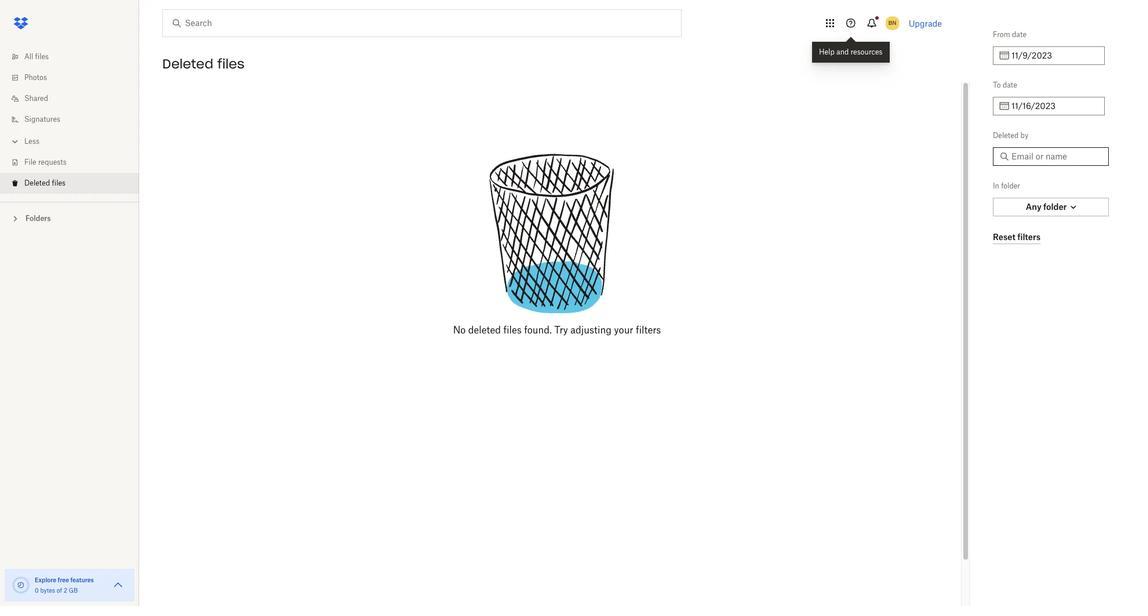 Task type: describe. For each thing, give the bounding box(es) containing it.
less
[[24, 137, 39, 146]]

quota usage element
[[12, 576, 30, 595]]

file requests
[[24, 158, 67, 166]]

from date
[[994, 30, 1027, 39]]

dropbox image
[[9, 12, 32, 35]]

explore
[[35, 577, 56, 584]]

To date text field
[[1012, 100, 1099, 113]]

requests
[[38, 158, 67, 166]]

upgrade link
[[909, 18, 943, 28]]

signatures
[[24, 115, 60, 124]]

less image
[[9, 136, 21, 147]]

shared link
[[9, 88, 139, 109]]

by
[[1021, 131, 1029, 140]]

your
[[615, 324, 634, 336]]

of
[[57, 587, 62, 594]]

deleted files link
[[9, 173, 139, 194]]

no
[[453, 324, 466, 336]]

explore free features 0 bytes of 2 gb
[[35, 577, 94, 594]]

all files link
[[9, 46, 139, 67]]

free
[[58, 577, 69, 584]]

deleted by
[[994, 131, 1029, 140]]

reset filters
[[994, 232, 1041, 242]]

to date
[[994, 81, 1018, 89]]

file
[[24, 158, 36, 166]]

bytes
[[40, 587, 55, 594]]

folder for any folder
[[1044, 202, 1068, 212]]

From date text field
[[1012, 49, 1099, 62]]

gb
[[69, 587, 78, 594]]



Task type: vqa. For each thing, say whether or not it's contained in the screenshot.
Deleted in the list item
yes



Task type: locate. For each thing, give the bounding box(es) containing it.
1 vertical spatial folder
[[1044, 202, 1068, 212]]

0 vertical spatial deleted files
[[162, 56, 245, 72]]

folder inside button
[[1044, 202, 1068, 212]]

deleted files
[[162, 56, 245, 72], [24, 179, 66, 187]]

date
[[1013, 30, 1027, 39], [1004, 81, 1018, 89]]

try
[[555, 324, 568, 336]]

2 horizontal spatial deleted
[[994, 131, 1019, 140]]

no deleted files found. try adjusting your filters
[[453, 324, 662, 336]]

folder
[[1002, 182, 1021, 190], [1044, 202, 1068, 212]]

deleted inside list item
[[24, 179, 50, 187]]

filters right reset
[[1018, 232, 1041, 242]]

folder right any
[[1044, 202, 1068, 212]]

deleted files inside list item
[[24, 179, 66, 187]]

0 vertical spatial folder
[[1002, 182, 1021, 190]]

0 horizontal spatial folder
[[1002, 182, 1021, 190]]

1 horizontal spatial folder
[[1044, 202, 1068, 212]]

any
[[1027, 202, 1042, 212]]

signatures link
[[9, 109, 139, 130]]

Search text field
[[185, 17, 658, 30]]

files
[[35, 52, 49, 61], [218, 56, 245, 72], [52, 179, 66, 187], [504, 324, 522, 336]]

0 vertical spatial deleted
[[162, 56, 213, 72]]

date for to date
[[1004, 81, 1018, 89]]

1 vertical spatial deleted
[[994, 131, 1019, 140]]

folders
[[26, 214, 51, 223]]

adjusting
[[571, 324, 612, 336]]

2 vertical spatial deleted
[[24, 179, 50, 187]]

date for from date
[[1013, 30, 1027, 39]]

shared
[[24, 94, 48, 103]]

list containing all files
[[0, 39, 139, 202]]

folder for in folder
[[1002, 182, 1021, 190]]

folder right in
[[1002, 182, 1021, 190]]

1 horizontal spatial deleted files
[[162, 56, 245, 72]]

date right from
[[1013, 30, 1027, 39]]

0 horizontal spatial deleted
[[24, 179, 50, 187]]

deleted
[[469, 324, 501, 336]]

1 vertical spatial deleted files
[[24, 179, 66, 187]]

reset
[[994, 232, 1016, 242]]

deleted files list item
[[0, 173, 139, 194]]

bn button
[[884, 14, 902, 32]]

0 horizontal spatial deleted files
[[24, 179, 66, 187]]

reset filters button
[[994, 230, 1041, 244]]

0 vertical spatial filters
[[1018, 232, 1041, 242]]

1 vertical spatial date
[[1004, 81, 1018, 89]]

in
[[994, 182, 1000, 190]]

deleted
[[162, 56, 213, 72], [994, 131, 1019, 140], [24, 179, 50, 187]]

filters
[[1018, 232, 1041, 242], [636, 324, 662, 336]]

0 vertical spatial date
[[1013, 30, 1027, 39]]

upgrade
[[909, 18, 943, 28]]

0 horizontal spatial filters
[[636, 324, 662, 336]]

in folder
[[994, 182, 1021, 190]]

2
[[64, 587, 67, 594]]

features
[[70, 577, 94, 584]]

folders button
[[0, 209, 139, 227]]

file requests link
[[9, 152, 139, 173]]

all
[[24, 52, 33, 61]]

photos
[[24, 73, 47, 82]]

bn
[[889, 19, 897, 27]]

filters right your
[[636, 324, 662, 336]]

files inside list item
[[52, 179, 66, 187]]

filters inside reset filters button
[[1018, 232, 1041, 242]]

photos link
[[9, 67, 139, 88]]

1 vertical spatial filters
[[636, 324, 662, 336]]

to
[[994, 81, 1002, 89]]

all files
[[24, 52, 49, 61]]

Deleted by text field
[[1012, 150, 1103, 163]]

any folder button
[[994, 198, 1110, 216]]

0
[[35, 587, 39, 594]]

from
[[994, 30, 1011, 39]]

any folder
[[1027, 202, 1068, 212]]

date right to
[[1004, 81, 1018, 89]]

list
[[0, 39, 139, 202]]

found.
[[525, 324, 552, 336]]

1 horizontal spatial filters
[[1018, 232, 1041, 242]]

1 horizontal spatial deleted
[[162, 56, 213, 72]]



